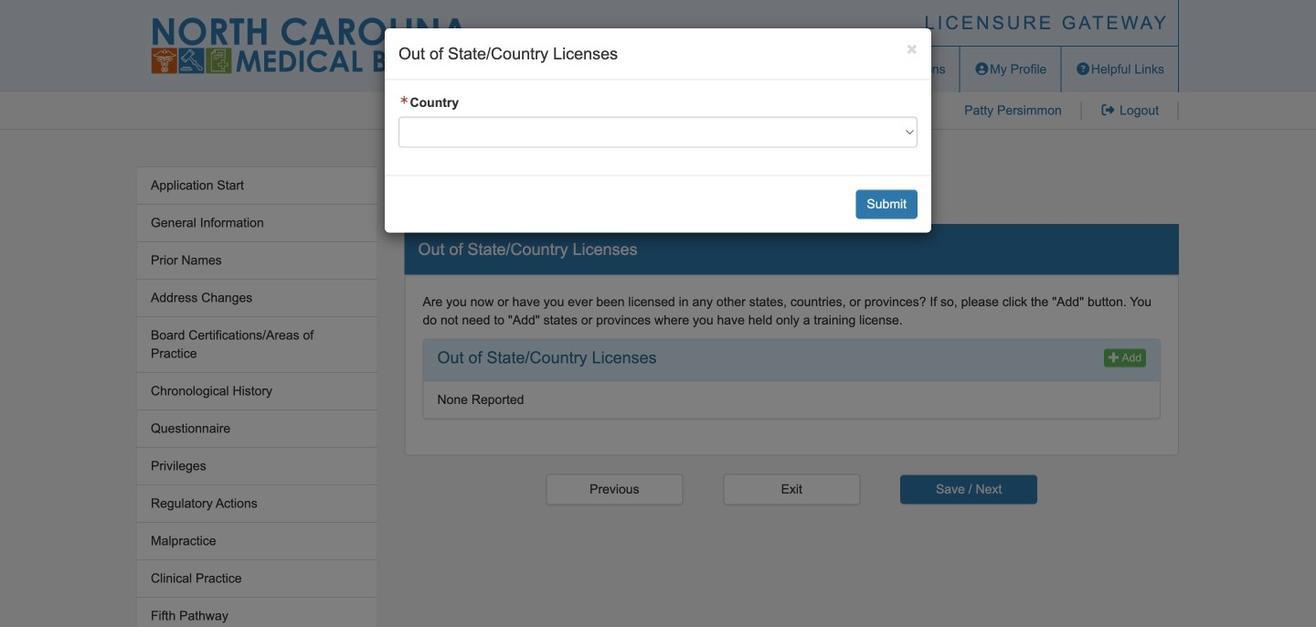 Task type: describe. For each thing, give the bounding box(es) containing it.
north carolina medical board logo image
[[151, 17, 471, 74]]

fw image
[[399, 96, 410, 105]]

user circle image
[[974, 63, 990, 75]]



Task type: vqa. For each thing, say whether or not it's contained in the screenshot.
the North Carolina Medical Board Logo
yes



Task type: locate. For each thing, give the bounding box(es) containing it.
None submit
[[856, 190, 918, 219], [901, 475, 1038, 504], [856, 190, 918, 219], [901, 475, 1038, 504]]

plus image
[[1109, 352, 1120, 363]]

sign out image
[[1101, 104, 1117, 117]]

question circle image
[[1076, 63, 1092, 75]]

None button
[[546, 474, 683, 505], [724, 474, 861, 505], [546, 474, 683, 505], [724, 474, 861, 505]]



